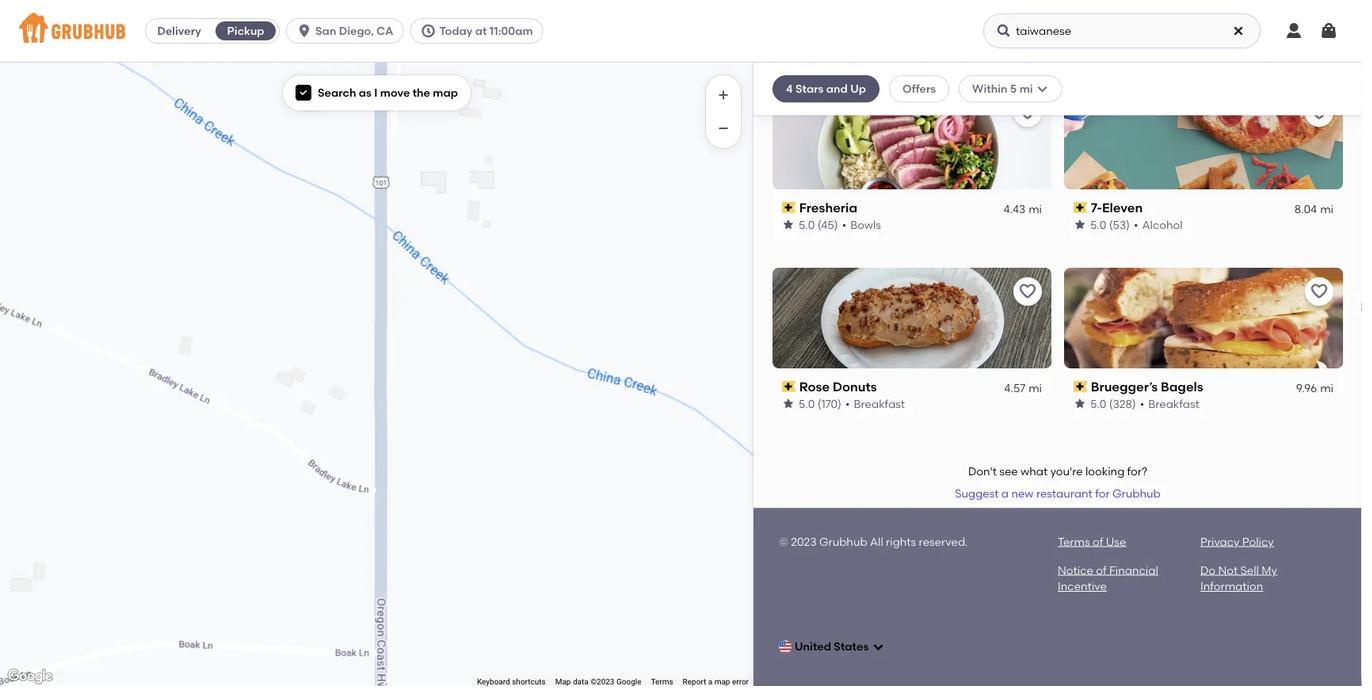Task type: vqa. For each thing, say whether or not it's contained in the screenshot.


Task type: locate. For each thing, give the bounding box(es) containing it.
of inside notice of financial incentive
[[1097, 564, 1107, 578]]

(328)
[[1110, 397, 1137, 411]]

save this restaurant image
[[1019, 103, 1038, 122], [1310, 282, 1329, 301]]

mi right 8.04
[[1321, 202, 1334, 216]]

• alcohol
[[1134, 218, 1183, 232]]

star icon image for 7-eleven
[[1074, 219, 1087, 232]]

0 vertical spatial save this restaurant image
[[1019, 103, 1038, 122]]

1 vertical spatial subscription pass image
[[1074, 382, 1088, 393]]

of up incentive
[[1097, 564, 1107, 578]]

notice
[[1058, 564, 1094, 578]]

1 horizontal spatial grubhub
[[1113, 488, 1161, 501]]

star icon image left 5.0 (170)
[[782, 398, 795, 411]]

• for fresheria
[[842, 218, 847, 232]]

(45)
[[818, 218, 838, 232]]

5.0 down rose
[[799, 397, 815, 411]]

5.0
[[799, 218, 815, 232], [1091, 218, 1107, 232], [799, 397, 815, 411], [1091, 397, 1107, 411]]

0 vertical spatial of
[[1093, 535, 1104, 549]]

terms of use
[[1058, 535, 1127, 549]]

san
[[316, 24, 336, 38]]

svg image
[[1285, 21, 1304, 40], [420, 23, 436, 39], [996, 23, 1012, 39], [1233, 25, 1245, 37]]

united
[[795, 641, 832, 654]]

star icon image
[[782, 219, 795, 232], [1074, 219, 1087, 232], [782, 398, 795, 411], [1074, 398, 1087, 411]]

1 subscription pass image from the top
[[782, 203, 796, 214]]

delivery button
[[146, 18, 213, 44]]

save this restaurant image for bruegger's bagels
[[1310, 282, 1329, 301]]

• breakfast for donuts
[[846, 397, 905, 411]]

what
[[1021, 465, 1048, 479]]

4
[[786, 82, 793, 96]]

breakfast down 'bagels'
[[1149, 397, 1200, 411]]

0 vertical spatial save this restaurant image
[[1310, 103, 1329, 122]]

0 horizontal spatial save this restaurant image
[[1019, 282, 1038, 301]]

7-eleven logo image
[[1065, 89, 1344, 190]]

star icon image left 5.0 (53)
[[1074, 219, 1087, 232]]

save this restaurant image
[[1310, 103, 1329, 122], [1019, 282, 1038, 301]]

states
[[834, 641, 869, 654]]

map region
[[0, 0, 827, 686]]

• down bruegger's bagels
[[1140, 397, 1145, 411]]

1 vertical spatial of
[[1097, 564, 1107, 578]]

language select image
[[779, 641, 792, 654]]

0 horizontal spatial • breakfast
[[846, 397, 905, 411]]

1 horizontal spatial breakfast
[[1149, 397, 1200, 411]]

breakfast
[[854, 397, 905, 411], [1149, 397, 1200, 411]]

0 horizontal spatial breakfast
[[854, 397, 905, 411]]

1 vertical spatial subscription pass image
[[782, 382, 796, 393]]

• right (45)
[[842, 218, 847, 232]]

1 horizontal spatial • breakfast
[[1140, 397, 1200, 411]]

new
[[1012, 488, 1034, 501]]

star icon image left 5.0 (328)
[[1074, 398, 1087, 411]]

subscription pass image
[[782, 203, 796, 214], [782, 382, 796, 393]]

within
[[973, 82, 1008, 96]]

subscription pass image left 7-
[[1074, 203, 1088, 214]]

pickup
[[227, 24, 264, 38]]

1 horizontal spatial save this restaurant image
[[1310, 103, 1329, 122]]

2 subscription pass image from the top
[[1074, 382, 1088, 393]]

subscription pass image left fresheria
[[782, 203, 796, 214]]

• breakfast down donuts
[[846, 397, 905, 411]]

save this restaurant image for 7-eleven
[[1310, 103, 1329, 122]]

rose
[[800, 380, 830, 395]]

subscription pass image
[[1074, 203, 1088, 214], [1074, 382, 1088, 393]]

stars
[[796, 82, 824, 96]]

4.43
[[1004, 202, 1026, 216]]

at
[[475, 24, 487, 38]]

5.0 down 7-
[[1091, 218, 1107, 232]]

(53)
[[1110, 218, 1130, 232]]

• right (170)
[[846, 397, 850, 411]]

• right the (53) at top right
[[1134, 218, 1139, 232]]

save this restaurant button
[[1014, 99, 1042, 127], [1306, 99, 1334, 127], [1014, 278, 1042, 306], [1306, 278, 1334, 306]]

grubhub inside button
[[1113, 488, 1161, 501]]

0 vertical spatial grubhub
[[1113, 488, 1161, 501]]

subscription pass image left rose
[[782, 382, 796, 393]]

restaurant
[[1037, 488, 1093, 501]]

•
[[842, 218, 847, 232], [1134, 218, 1139, 232], [846, 397, 850, 411], [1140, 397, 1145, 411]]

2 • breakfast from the left
[[1140, 397, 1200, 411]]

• breakfast down 'bagels'
[[1140, 397, 1200, 411]]

4 stars and up
[[786, 82, 866, 96]]

of
[[1093, 535, 1104, 549], [1097, 564, 1107, 578]]

©
[[779, 535, 789, 549]]

5.0 left (45)
[[799, 218, 815, 232]]

policy
[[1243, 535, 1274, 549]]

2 subscription pass image from the top
[[782, 382, 796, 393]]

4.43 mi
[[1004, 202, 1042, 216]]

mi for bagels
[[1321, 381, 1334, 395]]

• bowls
[[842, 218, 881, 232]]

star icon image left 5.0 (45)
[[782, 219, 795, 232]]

subscription pass image left bruegger's
[[1074, 382, 1088, 393]]

privacy
[[1201, 535, 1240, 549]]

restaurants
[[935, 58, 1018, 75]]

mi for eleven
[[1321, 202, 1334, 216]]

0 vertical spatial subscription pass image
[[1074, 203, 1088, 214]]

the
[[413, 86, 430, 99]]

save this restaurant image for rose donuts
[[1019, 282, 1038, 301]]

• breakfast for bagels
[[1140, 397, 1200, 411]]

you're
[[1051, 465, 1083, 479]]

breakfast down donuts
[[854, 397, 905, 411]]

united states
[[795, 641, 869, 654]]

terms of use link
[[1058, 535, 1127, 549]]

plus icon image
[[716, 87, 732, 103]]

nearby
[[1022, 58, 1072, 75]]

svg image inside san diego, ca button
[[297, 23, 312, 39]]

these
[[798, 58, 837, 75]]

0 vertical spatial subscription pass image
[[782, 203, 796, 214]]

pickup
[[883, 58, 932, 75]]

11:00am
[[490, 24, 533, 38]]

1 subscription pass image from the top
[[1074, 203, 1088, 214]]

try
[[773, 58, 795, 75]]

svg image inside the today at 11:00am button
[[420, 23, 436, 39]]

1 vertical spatial save this restaurant image
[[1310, 282, 1329, 301]]

bagels
[[1161, 380, 1204, 395]]

Search for food, convenience, alcohol... search field
[[984, 13, 1261, 48]]

of left "use"
[[1093, 535, 1104, 549]]

breakfast for bagels
[[1149, 397, 1200, 411]]

terms
[[1058, 535, 1090, 549]]

information
[[1201, 580, 1264, 594]]

5.0 for bruegger's bagels
[[1091, 397, 1107, 411]]

0 horizontal spatial save this restaurant image
[[1019, 103, 1038, 122]]

fresheria logo image
[[773, 89, 1052, 190]]

star icon image for fresheria
[[782, 219, 795, 232]]

• breakfast
[[846, 397, 905, 411], [1140, 397, 1200, 411]]

5.0 left (328)
[[1091, 397, 1107, 411]]

save this restaurant button for bruegger's bagels
[[1306, 278, 1334, 306]]

mi right 9.96
[[1321, 381, 1334, 395]]

svg image
[[1320, 21, 1339, 40], [297, 23, 312, 39], [1037, 83, 1049, 95], [299, 88, 308, 98], [872, 641, 885, 654]]

1 vertical spatial save this restaurant image
[[1019, 282, 1038, 301]]

i
[[374, 86, 378, 99]]

5.0 (53)
[[1091, 218, 1130, 232]]

delivery
[[157, 24, 201, 38]]

1 vertical spatial grubhub
[[820, 535, 868, 549]]

grubhub down for?
[[1113, 488, 1161, 501]]

diego,
[[339, 24, 374, 38]]

star icon image for bruegger's bagels
[[1074, 398, 1087, 411]]

mi right 4.57
[[1029, 381, 1042, 395]]

1 horizontal spatial save this restaurant image
[[1310, 282, 1329, 301]]

2 breakfast from the left
[[1149, 397, 1200, 411]]

8.04
[[1295, 202, 1318, 216]]

reserved.
[[919, 535, 968, 549]]

today at 11:00am button
[[410, 18, 550, 44]]

1 • breakfast from the left
[[846, 397, 905, 411]]

2023
[[791, 535, 817, 549]]

looking
[[1086, 465, 1125, 479]]

grubhub left all
[[820, 535, 868, 549]]

1 breakfast from the left
[[854, 397, 905, 411]]

9.96
[[1297, 381, 1318, 395]]



Task type: describe. For each thing, give the bounding box(es) containing it.
other
[[841, 58, 879, 75]]

bruegger's bagels logo image
[[1065, 268, 1344, 369]]

san diego, ca
[[316, 24, 393, 38]]

and
[[827, 82, 848, 96]]

don't
[[969, 465, 997, 479]]

ca
[[377, 24, 393, 38]]

sell
[[1241, 564, 1260, 578]]

• for 7-eleven
[[1134, 218, 1139, 232]]

subscription pass image for fresheria
[[782, 203, 796, 214]]

use
[[1106, 535, 1127, 549]]

for
[[1096, 488, 1110, 501]]

save this restaurant image for fresheria
[[1019, 103, 1038, 122]]

incentive
[[1058, 580, 1107, 594]]

of for notice
[[1097, 564, 1107, 578]]

alcohol
[[1143, 218, 1183, 232]]

of for terms
[[1093, 535, 1104, 549]]

0 horizontal spatial grubhub
[[820, 535, 868, 549]]

5.0 for 7-eleven
[[1091, 218, 1107, 232]]

5.0 for fresheria
[[799, 218, 815, 232]]

4.57
[[1005, 381, 1026, 395]]

pickup button
[[213, 18, 279, 44]]

move
[[380, 86, 410, 99]]

• for bruegger's bagels
[[1140, 397, 1145, 411]]

7-eleven
[[1091, 200, 1143, 216]]

a
[[1002, 488, 1009, 501]]

try these other pickup restaurants nearby
[[773, 58, 1072, 75]]

united states button
[[779, 633, 885, 662]]

financial
[[1110, 564, 1159, 578]]

google image
[[4, 667, 56, 686]]

5.0 for rose donuts
[[799, 397, 815, 411]]

5.0 (328)
[[1091, 397, 1137, 411]]

bruegger's bagels
[[1091, 380, 1204, 395]]

bruegger's
[[1091, 380, 1158, 395]]

notice of financial incentive
[[1058, 564, 1159, 594]]

suggest
[[955, 488, 999, 501]]

privacy policy link
[[1201, 535, 1274, 549]]

offers
[[903, 82, 936, 96]]

save this restaurant button for fresheria
[[1014, 99, 1042, 127]]

as
[[359, 86, 372, 99]]

subscription pass image for rose donuts
[[782, 382, 796, 393]]

star icon image for rose donuts
[[782, 398, 795, 411]]

notice of financial incentive link
[[1058, 564, 1159, 594]]

today at 11:00am
[[439, 24, 533, 38]]

(170)
[[818, 397, 842, 411]]

mi right 4.43
[[1029, 202, 1042, 216]]

mi for donuts
[[1029, 381, 1042, 395]]

mi right the 5
[[1020, 82, 1033, 96]]

search as i move the map
[[318, 86, 458, 99]]

minus icon image
[[716, 120, 732, 136]]

donuts
[[833, 380, 877, 395]]

9.96 mi
[[1297, 381, 1334, 395]]

today
[[439, 24, 473, 38]]

do not sell my information link
[[1201, 564, 1278, 594]]

rose donuts
[[800, 380, 877, 395]]

subscription pass image for bruegger's bagels
[[1074, 382, 1088, 393]]

for?
[[1128, 465, 1148, 479]]

• for rose donuts
[[846, 397, 850, 411]]

main navigation navigation
[[0, 0, 1363, 63]]

4.57 mi
[[1005, 381, 1042, 395]]

save this restaurant button for 7-eleven
[[1306, 99, 1334, 127]]

eleven
[[1103, 200, 1143, 216]]

search
[[318, 86, 356, 99]]

fresheria
[[800, 200, 858, 216]]

do
[[1201, 564, 1216, 578]]

don't see what you're looking for?
[[969, 465, 1148, 479]]

subscription pass image for 7-eleven
[[1074, 203, 1088, 214]]

bowls
[[851, 218, 881, 232]]

do not sell my information
[[1201, 564, 1278, 594]]

my
[[1262, 564, 1278, 578]]

save this restaurant button for rose donuts
[[1014, 278, 1042, 306]]

5
[[1011, 82, 1017, 96]]

privacy policy
[[1201, 535, 1274, 549]]

7-
[[1091, 200, 1103, 216]]

breakfast for donuts
[[854, 397, 905, 411]]

map
[[433, 86, 458, 99]]

5.0 (170)
[[799, 397, 842, 411]]

© 2023 grubhub all rights reserved.
[[779, 535, 968, 549]]

suggest a new restaurant for grubhub button
[[948, 480, 1168, 509]]

not
[[1219, 564, 1238, 578]]

up
[[851, 82, 866, 96]]

see
[[1000, 465, 1018, 479]]

within 5 mi
[[973, 82, 1033, 96]]

suggest a new restaurant for grubhub
[[955, 488, 1161, 501]]

8.04 mi
[[1295, 202, 1334, 216]]

san diego, ca button
[[286, 18, 410, 44]]

rose donuts logo image
[[773, 268, 1052, 369]]

all
[[870, 535, 884, 549]]



